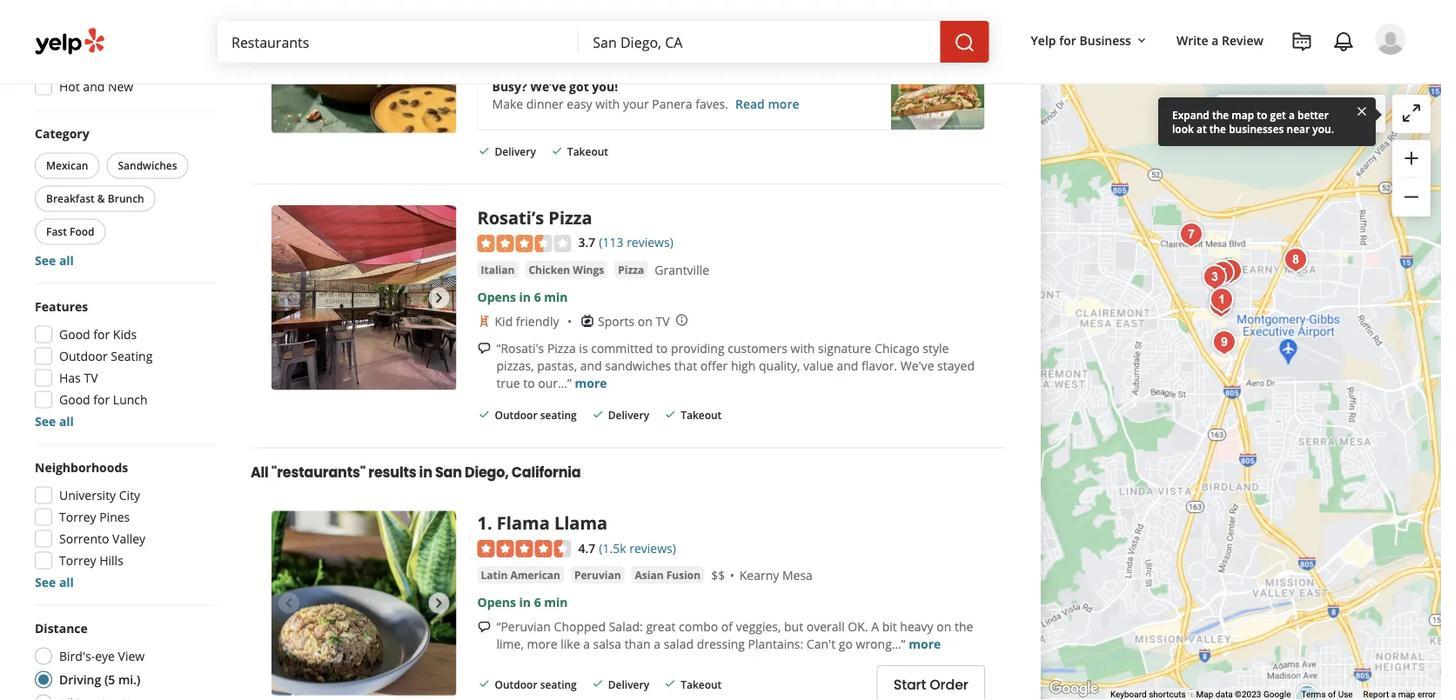 Task type: vqa. For each thing, say whether or not it's contained in the screenshot.
THE OFFERS TAKEOUT
yes



Task type: locate. For each thing, give the bounding box(es) containing it.
opens up kid
[[477, 288, 516, 305]]

reviews) up pizza button
[[627, 234, 673, 251]]

tv right sports
[[656, 313, 670, 329]]

1 vertical spatial torrey
[[59, 553, 96, 569]]

close image
[[1355, 103, 1369, 118]]

of up dressing
[[721, 618, 733, 635]]

for inside button
[[1059, 32, 1076, 48]]

None field
[[231, 32, 565, 51], [593, 32, 926, 51]]

sandwiches button up brunch
[[107, 153, 188, 179]]

0 horizontal spatial none field
[[231, 32, 565, 51]]

to right "true" at bottom left
[[523, 375, 535, 391]]

see all down fast
[[35, 252, 74, 269]]

2 slideshow element from the top
[[272, 206, 456, 391]]

3 see all from the top
[[35, 574, 74, 591]]

2 good from the top
[[59, 326, 90, 343]]

soup link
[[477, 4, 510, 22]]

1 vertical spatial to
[[656, 340, 668, 356]]

16 speech v2 image
[[477, 342, 491, 356], [477, 620, 491, 634]]

italian link
[[477, 261, 518, 278]]

to
[[1257, 107, 1267, 122], [656, 340, 668, 356], [523, 375, 535, 391]]

reviews) up asian
[[629, 540, 676, 556]]

opens in 6 min up kid friendly
[[477, 288, 568, 305]]

group
[[31, 125, 216, 269], [1392, 140, 1431, 217], [30, 298, 216, 430], [30, 459, 216, 591]]

outdoor seating
[[495, 408, 577, 422], [495, 677, 577, 692]]

is
[[579, 340, 588, 356]]

0 vertical spatial min
[[544, 288, 568, 305]]

1 vertical spatial opens
[[477, 594, 516, 610]]

go
[[839, 636, 853, 652]]

pastas,
[[537, 357, 577, 374]]

asian fusion
[[635, 568, 701, 582]]

google image
[[1045, 678, 1102, 701]]

3 see all button from the top
[[35, 574, 74, 591]]

outdoor down lime,
[[495, 677, 537, 692]]

torrey pines
[[59, 509, 130, 526]]

opens
[[477, 288, 516, 305], [477, 594, 516, 610]]

more link down heavy
[[909, 636, 941, 652]]

write a review
[[1177, 32, 1264, 48]]

see all for good
[[35, 413, 74, 430]]

previous image
[[278, 288, 299, 308], [278, 593, 299, 614]]

previous image for 3.7
[[278, 288, 299, 308]]

a right the report
[[1391, 690, 1396, 700]]

1 vertical spatial see
[[35, 413, 56, 430]]

1 torrey from the top
[[59, 509, 96, 526]]

0 vertical spatial 6
[[534, 288, 541, 305]]

1 vertical spatial on
[[937, 618, 952, 635]]

0 vertical spatial pizza
[[549, 206, 592, 230]]

delivery down than
[[608, 677, 649, 692]]

at
[[1197, 121, 1207, 136]]

0 vertical spatial all
[[59, 252, 74, 269]]

0 vertical spatial torrey
[[59, 509, 96, 526]]

takeout
[[98, 35, 144, 51], [567, 144, 608, 159], [681, 408, 722, 422], [681, 677, 722, 692]]

16 checkmark v2 image
[[477, 144, 491, 158], [477, 408, 491, 422], [591, 677, 605, 691]]

1 horizontal spatial sandwiches
[[563, 5, 624, 20]]

(113
[[599, 234, 624, 251]]

min down chicken
[[544, 288, 568, 305]]

16 checkmark v2 image up diego,
[[477, 408, 491, 422]]

business
[[1080, 32, 1131, 48]]

soup button
[[477, 4, 510, 22]]

2 vertical spatial see all button
[[35, 574, 74, 591]]

slideshow element
[[272, 0, 456, 133], [272, 206, 456, 391], [272, 511, 456, 696]]

in left san
[[419, 463, 432, 482]]

more right read
[[768, 95, 799, 112]]

opens in 6 min up "peruvian
[[477, 594, 568, 610]]

map inside expand the map to get a better look at the businesses near you.
[[1232, 107, 1254, 122]]

search image
[[954, 32, 975, 53]]

1 horizontal spatial on
[[937, 618, 952, 635]]

the inside "peruvian chopped salad: great combo of veggies, but overall ok. a bit heavy on the lime, more like a salsa than a salad dressing  plantains: can't go wrong…"
[[955, 618, 973, 635]]

0 vertical spatial opens
[[477, 288, 516, 305]]

more down "peruvian
[[527, 636, 557, 652]]

1 16 speech v2 image from the top
[[477, 342, 491, 356]]

in up kid friendly
[[519, 288, 531, 305]]

in up "peruvian
[[519, 594, 531, 610]]

outdoor down "true" at bottom left
[[495, 408, 537, 422]]

outdoor up has tv
[[59, 348, 108, 365]]

torrey down sorrento
[[59, 553, 96, 569]]

more inside busy? we've got you! make dinner easy with your panera faves. read more
[[768, 95, 799, 112]]

0 vertical spatial see all button
[[35, 252, 74, 269]]

our…"
[[538, 375, 572, 391]]

1 horizontal spatial with
[[791, 340, 815, 356]]

takeout down dressing
[[681, 677, 722, 692]]

salad button
[[517, 4, 552, 22]]

review
[[1222, 32, 1264, 48]]

more link down is
[[575, 375, 607, 391]]

4.7
[[578, 540, 596, 556]]

ruby a. image
[[1375, 23, 1406, 55]]

friendly
[[516, 313, 559, 329]]

1 none field from the left
[[231, 32, 565, 51]]

offers
[[59, 35, 95, 51]]

and
[[83, 78, 105, 95], [580, 357, 602, 374], [837, 357, 858, 374]]

for for business
[[1059, 32, 1076, 48]]

0 vertical spatial see
[[35, 252, 56, 269]]

2 6 from the top
[[534, 594, 541, 610]]

0 horizontal spatial with
[[596, 95, 620, 112]]

opens for 4.7
[[477, 594, 516, 610]]

map right as
[[1309, 106, 1334, 122]]

1 vertical spatial with
[[791, 340, 815, 356]]

1 horizontal spatial and
[[580, 357, 602, 374]]

until 8:00 pm
[[513, 32, 587, 48]]

we've
[[900, 357, 934, 374]]

0 vertical spatial of
[[721, 618, 733, 635]]

with inside busy? we've got you! make dinner easy with your panera faves. read more
[[596, 95, 620, 112]]

16 checkmark v2 image down salsa
[[591, 677, 605, 691]]

ten seconds rice noodle image
[[1213, 254, 1248, 289]]

map for to
[[1232, 107, 1254, 122]]

of
[[721, 618, 733, 635], [1328, 690, 1336, 700]]

look
[[1172, 121, 1194, 136]]

seating down like in the bottom left of the page
[[540, 677, 577, 692]]

3 slideshow element from the top
[[272, 511, 456, 696]]

2 vertical spatial pizza
[[547, 340, 576, 356]]

wings
[[573, 262, 604, 277]]

0 vertical spatial with
[[596, 95, 620, 112]]

opens down latin
[[477, 594, 516, 610]]

lime,
[[496, 636, 524, 652]]

has
[[59, 370, 81, 386]]

2 see from the top
[[35, 413, 56, 430]]

offer
[[700, 357, 728, 374]]

2 opens in 6 min from the top
[[477, 594, 568, 610]]

got
[[569, 78, 589, 94]]

good for lunch
[[59, 392, 148, 408]]

group containing neighborhoods
[[30, 459, 216, 591]]

min for 4.7
[[544, 594, 568, 610]]

0 vertical spatial see all
[[35, 252, 74, 269]]

and down signature
[[837, 357, 858, 374]]

takeout up dinner
[[98, 35, 144, 51]]

1 vertical spatial 16 speech v2 image
[[477, 620, 491, 634]]

see all for university
[[35, 574, 74, 591]]

16 checkmark v2 image
[[550, 144, 564, 158], [591, 408, 605, 422], [663, 408, 677, 422], [477, 677, 491, 691], [663, 677, 677, 691]]

0 horizontal spatial sandwiches
[[118, 158, 177, 173]]

good down offers
[[59, 57, 90, 73]]

min for 3.7
[[544, 288, 568, 305]]

none field near
[[593, 32, 926, 51]]

1 vertical spatial of
[[1328, 690, 1336, 700]]

1 vertical spatial pizza
[[618, 262, 644, 277]]

with for easy
[[596, 95, 620, 112]]

1 vertical spatial good
[[59, 326, 90, 343]]

2 horizontal spatial map
[[1398, 690, 1415, 700]]

near
[[1287, 121, 1310, 136]]

1 vertical spatial sandwiches
[[118, 158, 177, 173]]

0 vertical spatial previous image
[[278, 288, 299, 308]]

dinner
[[526, 95, 564, 112]]

see up distance
[[35, 574, 56, 591]]

expand the map to get a better look at the businesses near you. tooltip
[[1158, 97, 1376, 146]]

on right heavy
[[937, 618, 952, 635]]

next image
[[429, 288, 449, 308]]

driving (5 mi.)
[[59, 672, 141, 688]]

3.7 star rating image
[[477, 235, 571, 252]]

hills
[[99, 553, 123, 569]]

0 vertical spatial reviews)
[[627, 234, 673, 251]]

pizza up the pastas,
[[547, 340, 576, 356]]

tv inside group
[[84, 370, 98, 386]]

2 16 speech v2 image from the top
[[477, 620, 491, 634]]

denny's image
[[1290, 681, 1324, 701]]

all
[[59, 252, 74, 269], [59, 413, 74, 430], [59, 574, 74, 591]]

we've
[[530, 78, 566, 94]]

2 torrey from the top
[[59, 553, 96, 569]]

0 vertical spatial delivery
[[495, 144, 536, 159]]

woomiok image
[[1207, 325, 1242, 360]]

1 opens from the top
[[477, 288, 516, 305]]

on right sports
[[638, 313, 652, 329]]

16 speech v2 image left "peruvian
[[477, 620, 491, 634]]

sandwiches up pm on the left top
[[563, 5, 624, 20]]

see all
[[35, 252, 74, 269], [35, 413, 74, 430], [35, 574, 74, 591]]

park social image
[[1278, 243, 1313, 278]]

pizza down the (113 reviews)
[[618, 262, 644, 277]]

0 vertical spatial good
[[59, 57, 90, 73]]

1 horizontal spatial tv
[[656, 313, 670, 329]]

valley
[[112, 531, 145, 547]]

a right get
[[1289, 107, 1295, 122]]

kid friendly
[[495, 313, 559, 329]]

opens for 3.7
[[477, 288, 516, 305]]

shortcuts
[[1149, 690, 1186, 700]]

3 see from the top
[[35, 574, 56, 591]]

1 6 from the top
[[534, 288, 541, 305]]

0 horizontal spatial more link
[[575, 375, 607, 391]]

see all down torrey hills at bottom
[[35, 574, 74, 591]]

2 vertical spatial all
[[59, 574, 74, 591]]

can't
[[807, 636, 836, 652]]

error
[[1418, 690, 1436, 700]]

for left the lunch
[[93, 392, 110, 408]]

sandwiches up brunch
[[118, 158, 177, 173]]

3 all from the top
[[59, 574, 74, 591]]

see for university
[[35, 574, 56, 591]]

1 previous image from the top
[[278, 288, 299, 308]]

0 vertical spatial opens in 6 min
[[477, 288, 568, 305]]

None search field
[[218, 21, 993, 63]]

sandwiches
[[563, 5, 624, 20], [118, 158, 177, 173]]

0 horizontal spatial of
[[721, 618, 733, 635]]

0 vertical spatial outdoor seating
[[495, 408, 577, 422]]

1 vertical spatial 16 checkmark v2 image
[[477, 408, 491, 422]]

see all button down torrey hills at bottom
[[35, 574, 74, 591]]

a down great
[[654, 636, 661, 652]]

1 vertical spatial see all button
[[35, 413, 74, 430]]

see down fast
[[35, 252, 56, 269]]

1 vertical spatial reviews)
[[629, 540, 676, 556]]

2 vertical spatial slideshow element
[[272, 511, 456, 696]]

16 checkmark v2 image up rosati's
[[477, 144, 491, 158]]

results
[[368, 463, 416, 482]]

0 vertical spatial more link
[[575, 375, 607, 391]]

a right like in the bottom left of the page
[[583, 636, 590, 652]]

delivery down make
[[495, 144, 536, 159]]

features
[[35, 298, 88, 315]]

2 opens from the top
[[477, 594, 516, 610]]

1 horizontal spatial map
[[1309, 106, 1334, 122]]

brunch
[[108, 191, 144, 206]]

search
[[1251, 106, 1290, 122]]

with up value
[[791, 340, 815, 356]]

outdoor seating down lime,
[[495, 677, 577, 692]]

all down good for lunch
[[59, 413, 74, 430]]

2 none field from the left
[[593, 32, 926, 51]]

map left get
[[1232, 107, 1254, 122]]

tv right has
[[84, 370, 98, 386]]

see all button down fast
[[35, 252, 74, 269]]

1 vertical spatial tv
[[84, 370, 98, 386]]

opens in 6 min for 3.7
[[477, 288, 568, 305]]

latin american button
[[477, 567, 564, 584]]

1 vertical spatial see all
[[35, 413, 74, 430]]

16 chevron down v2 image
[[1135, 34, 1149, 48]]

0 horizontal spatial map
[[1232, 107, 1254, 122]]

panera
[[652, 95, 692, 112]]

4.7 star rating image
[[477, 540, 571, 558]]

seating down our…"
[[540, 408, 577, 422]]

zoom in image
[[1401, 148, 1422, 169]]

with inside '"rosati's pizza is committed to providing customers with signature chicago style pizzas, pastas, and sandwiches that offer high quality, value and flavor. we've stayed true to our…"'
[[791, 340, 815, 356]]

see all down has
[[35, 413, 74, 430]]

good down has tv
[[59, 392, 90, 408]]

notifications image
[[1333, 31, 1354, 52]]

pizza for "rosati's
[[547, 340, 576, 356]]

keyboard shortcuts button
[[1110, 689, 1186, 701]]

2 vertical spatial to
[[523, 375, 535, 391]]

torrey up sorrento
[[59, 509, 96, 526]]

2 vertical spatial in
[[519, 594, 531, 610]]

0 vertical spatial slideshow element
[[272, 0, 456, 133]]

0 vertical spatial 16 speech v2 image
[[477, 342, 491, 356]]

2 all from the top
[[59, 413, 74, 430]]

see all button
[[35, 252, 74, 269], [35, 413, 74, 430], [35, 574, 74, 591]]

2 vertical spatial good
[[59, 392, 90, 408]]

2 see all button from the top
[[35, 413, 74, 430]]

0 horizontal spatial on
[[638, 313, 652, 329]]

sandwiches button up pm on the left top
[[559, 4, 627, 22]]

outdoor seating down our…"
[[495, 408, 577, 422]]

1 vertical spatial in
[[419, 463, 432, 482]]

0 vertical spatial outdoor
[[59, 348, 108, 365]]

map for moves
[[1309, 106, 1334, 122]]

good down features
[[59, 326, 90, 343]]

for up outdoor seating
[[93, 326, 110, 343]]

all "restaurants" results in san diego, california
[[251, 463, 581, 482]]

1 vertical spatial sandwiches button
[[107, 153, 188, 179]]

1 horizontal spatial more link
[[909, 636, 941, 652]]

16 checkmark v2 image for takeout
[[477, 144, 491, 158]]

of left use
[[1328, 690, 1336, 700]]

kid
[[495, 313, 513, 329]]

info icon image
[[675, 313, 689, 327], [675, 313, 689, 327]]

1 good from the top
[[59, 57, 90, 73]]

and down is
[[580, 357, 602, 374]]

see for good
[[35, 413, 56, 430]]

option group
[[30, 620, 216, 701]]

see all button down has
[[35, 413, 74, 430]]

map left error
[[1398, 690, 1415, 700]]

1 vertical spatial outdoor seating
[[495, 677, 577, 692]]

1 vertical spatial opens in 6 min
[[477, 594, 568, 610]]

1
[[477, 511, 487, 535]]

Find text field
[[231, 32, 565, 51]]

more link
[[575, 375, 607, 391], [909, 636, 941, 652]]

projects image
[[1291, 31, 1312, 52]]

2 previous image from the top
[[278, 593, 299, 614]]

1 horizontal spatial sandwiches button
[[559, 4, 627, 22]]

2 see all from the top
[[35, 413, 74, 430]]

min up chopped on the bottom left of the page
[[544, 594, 568, 610]]

panera bread image
[[272, 0, 456, 133]]

1 vertical spatial more link
[[909, 636, 941, 652]]

terms of use link
[[1301, 690, 1353, 700]]

2 vertical spatial see all
[[35, 574, 74, 591]]

"peruvian
[[496, 618, 551, 635]]

for down offers takeout
[[93, 57, 110, 73]]

8:00
[[542, 32, 566, 48]]

torrey
[[59, 509, 96, 526], [59, 553, 96, 569]]

0 vertical spatial seating
[[540, 408, 577, 422]]

see up neighborhoods
[[35, 413, 56, 430]]

breakfast
[[46, 191, 95, 206]]

group containing features
[[30, 298, 216, 430]]

1 horizontal spatial of
[[1328, 690, 1336, 700]]

pizza inside '"rosati's pizza is committed to providing customers with signature chicago style pizzas, pastas, and sandwiches that offer high quality, value and flavor. we've stayed true to our…"'
[[547, 340, 576, 356]]

0 vertical spatial to
[[1257, 107, 1267, 122]]

0 horizontal spatial sandwiches button
[[107, 153, 188, 179]]

0 vertical spatial sandwiches button
[[559, 4, 627, 22]]

more
[[768, 95, 799, 112], [575, 375, 607, 391], [527, 636, 557, 652], [909, 636, 941, 652]]

steamy piggy image
[[1205, 256, 1240, 291]]

16 speech v2 image down 16 kid friendly v2 image
[[477, 342, 491, 356]]

6 down american
[[534, 594, 541, 610]]

1 vertical spatial min
[[544, 594, 568, 610]]

1 vertical spatial previous image
[[278, 593, 299, 614]]

in
[[519, 288, 531, 305], [419, 463, 432, 482], [519, 594, 531, 610]]

to left get
[[1257, 107, 1267, 122]]

map for error
[[1398, 690, 1415, 700]]

1 vertical spatial all
[[59, 413, 74, 430]]

1 vertical spatial seating
[[540, 677, 577, 692]]

6 up friendly at the left top of page
[[534, 288, 541, 305]]

1 vertical spatial 6
[[534, 594, 541, 610]]

3 good from the top
[[59, 392, 90, 408]]

2 vertical spatial see
[[35, 574, 56, 591]]

bird's-eye view
[[59, 648, 145, 665]]

0 vertical spatial 16 checkmark v2 image
[[477, 144, 491, 158]]

0 horizontal spatial tv
[[84, 370, 98, 386]]

for for dinner
[[93, 57, 110, 73]]

delivery down the sandwiches
[[608, 408, 649, 422]]

salsa
[[593, 636, 621, 652]]

of inside "peruvian chopped salad: great combo of veggies, but overall ok. a bit heavy on the lime, more like a salsa than a salad dressing  plantains: can't go wrong…"
[[721, 618, 733, 635]]

1 opens in 6 min from the top
[[477, 288, 568, 305]]

keyboard shortcuts
[[1110, 690, 1186, 700]]

2 min from the top
[[544, 594, 568, 610]]

0 vertical spatial tv
[[656, 313, 670, 329]]

italian
[[481, 262, 515, 277]]

for right the yelp
[[1059, 32, 1076, 48]]

with down the you!
[[596, 95, 620, 112]]

all for good for kids
[[59, 413, 74, 430]]

city
[[119, 487, 140, 504]]

a
[[1212, 32, 1219, 48], [1289, 107, 1295, 122], [583, 636, 590, 652], [654, 636, 661, 652], [1391, 690, 1396, 700]]

1 horizontal spatial none field
[[593, 32, 926, 51]]

(1.5k reviews) link
[[599, 538, 676, 557]]

pizza up 3.7 "link"
[[549, 206, 592, 230]]

flama llama link
[[497, 511, 608, 535]]

16 sports on tv v2 image
[[580, 314, 594, 328]]

to inside expand the map to get a better look at the businesses near you.
[[1257, 107, 1267, 122]]

"rosati's
[[496, 340, 544, 356]]

2 horizontal spatial to
[[1257, 107, 1267, 122]]

2 outdoor seating from the top
[[495, 677, 577, 692]]

chopped
[[554, 618, 606, 635]]

all down torrey hills at bottom
[[59, 574, 74, 591]]

sandwiches inside group
[[118, 158, 177, 173]]

all down fast food button
[[59, 252, 74, 269]]

data
[[1216, 690, 1233, 700]]

good for good for kids
[[59, 326, 90, 343]]

0 vertical spatial in
[[519, 288, 531, 305]]

to up the sandwiches
[[656, 340, 668, 356]]

1 vertical spatial slideshow element
[[272, 206, 456, 391]]

outdoor seating
[[59, 348, 153, 365]]

1 min from the top
[[544, 288, 568, 305]]

and right hot
[[83, 78, 105, 95]]



Task type: describe. For each thing, give the bounding box(es) containing it.
flavor.
[[862, 357, 897, 374]]

salad
[[520, 5, 549, 20]]

opens in 6 min for 4.7
[[477, 594, 568, 610]]

slideshow element for 4.7
[[272, 511, 456, 696]]

write a review link
[[1170, 24, 1271, 56]]

in for 4.7
[[519, 594, 531, 610]]

flama llama image
[[272, 511, 456, 696]]

1 vertical spatial delivery
[[608, 408, 649, 422]]

6 for 4.7
[[534, 594, 541, 610]]

in for 3.7
[[519, 288, 531, 305]]

style
[[923, 340, 949, 356]]

mi.)
[[118, 672, 141, 688]]

for for lunch
[[93, 392, 110, 408]]

american
[[510, 568, 560, 582]]

©2023
[[1235, 690, 1261, 700]]

start order link
[[877, 666, 985, 701]]

breakfast & brunch button
[[35, 186, 156, 212]]

fast
[[46, 225, 67, 239]]

peruvian
[[574, 568, 621, 582]]

see all button for university city
[[35, 574, 74, 591]]

soup
[[481, 5, 507, 20]]

more inside "peruvian chopped salad: great combo of veggies, but overall ok. a bit heavy on the lime, more like a salsa than a salad dressing  plantains: can't go wrong…"
[[527, 636, 557, 652]]

0 vertical spatial on
[[638, 313, 652, 329]]

fast food button
[[35, 219, 106, 245]]

providing
[[671, 340, 725, 356]]

italian button
[[477, 261, 518, 278]]

kearny mesa
[[739, 567, 813, 584]]

good for kids
[[59, 326, 137, 343]]

takeout down easy
[[567, 144, 608, 159]]

pm
[[569, 32, 587, 48]]

stayed
[[937, 357, 975, 374]]

offers takeout
[[59, 35, 144, 51]]

chicken
[[529, 262, 570, 277]]

combo
[[679, 618, 718, 635]]

dinner
[[113, 57, 152, 73]]

map region
[[981, 0, 1441, 701]]

(1.5k reviews)
[[599, 540, 676, 556]]

you!
[[592, 78, 618, 94]]

keyboard
[[1110, 690, 1147, 700]]

terms of use
[[1301, 690, 1353, 700]]

expand map image
[[1401, 103, 1422, 123]]

eye
[[95, 648, 115, 665]]

high
[[731, 357, 756, 374]]

quality,
[[759, 357, 800, 374]]

2 vertical spatial outdoor
[[495, 677, 537, 692]]

report
[[1363, 690, 1389, 700]]

"restaurants"
[[271, 463, 366, 482]]

sorrento valley
[[59, 531, 145, 547]]

reviews) for (1.5k reviews)
[[629, 540, 676, 556]]

your
[[623, 95, 649, 112]]

none field find
[[231, 32, 565, 51]]

distance
[[35, 620, 88, 637]]

mesa
[[782, 567, 813, 584]]

veggies,
[[736, 618, 781, 635]]

1 vertical spatial outdoor
[[495, 408, 537, 422]]

(113 reviews) link
[[599, 233, 673, 251]]

1 see all button from the top
[[35, 252, 74, 269]]

a inside expand the map to get a better look at the businesses near you.
[[1289, 107, 1295, 122]]

search as map moves
[[1251, 106, 1375, 122]]

terms
[[1301, 690, 1326, 700]]

more down is
[[575, 375, 607, 391]]

"peruvian chopped salad: great combo of veggies, but overall ok. a bit heavy on the lime, more like a salsa than a salad dressing  plantains: can't go wrong…"
[[496, 618, 973, 652]]

1 slideshow element from the top
[[272, 0, 456, 133]]

rosati's pizza
[[477, 206, 592, 230]]

value
[[803, 357, 834, 374]]

with for customers
[[791, 340, 815, 356]]

2 vertical spatial 16 checkmark v2 image
[[591, 677, 605, 691]]

zoom out image
[[1401, 187, 1422, 208]]

fusion
[[666, 568, 701, 582]]

1 all from the top
[[59, 252, 74, 269]]

more down heavy
[[909, 636, 941, 652]]

2 horizontal spatial and
[[837, 357, 858, 374]]

all
[[251, 463, 269, 482]]

takeout down offer
[[681, 408, 722, 422]]

busy?
[[492, 78, 527, 94]]

llama
[[554, 511, 608, 535]]

1 seating from the top
[[540, 408, 577, 422]]

0 horizontal spatial and
[[83, 78, 105, 95]]

businesses
[[1229, 121, 1284, 136]]

torrey for torrey hills
[[59, 553, 96, 569]]

chicken wings link
[[525, 261, 608, 278]]

california
[[512, 463, 581, 482]]

formoosa image
[[1197, 260, 1232, 295]]

16 speech v2 image for "peruvian
[[477, 620, 491, 634]]

Near text field
[[593, 32, 926, 51]]

pizza button
[[615, 261, 648, 278]]

expand
[[1172, 107, 1210, 122]]

next image
[[429, 593, 449, 614]]

user actions element
[[1017, 22, 1431, 129]]

true
[[496, 375, 520, 391]]

good for dinner
[[59, 57, 152, 73]]

all for university city
[[59, 574, 74, 591]]

previous image for 4.7
[[278, 593, 299, 614]]

group containing category
[[31, 125, 216, 269]]

but
[[784, 618, 803, 635]]

sandwiches
[[605, 357, 671, 374]]

breakfast & brunch
[[46, 191, 144, 206]]

1 see from the top
[[35, 252, 56, 269]]

flama llama image
[[1204, 283, 1239, 318]]

(1.5k
[[599, 540, 626, 556]]

google
[[1264, 690, 1291, 700]]

16 speech v2 image for "rosati's
[[477, 342, 491, 356]]

for for kids
[[93, 326, 110, 343]]

16 checkmark v2 image for delivery
[[477, 408, 491, 422]]

get
[[1270, 107, 1286, 122]]

cross street image
[[1203, 288, 1238, 323]]

1 horizontal spatial to
[[656, 340, 668, 356]]

university
[[59, 487, 116, 504]]

bird's-
[[59, 648, 95, 665]]

yuk dae jang image
[[1174, 218, 1209, 252]]

16 kid friendly v2 image
[[477, 314, 491, 328]]

on inside "peruvian chopped salad: great combo of veggies, but overall ok. a bit heavy on the lime, more like a salsa than a salad dressing  plantains: can't go wrong…"
[[937, 618, 952, 635]]

1 see all from the top
[[35, 252, 74, 269]]

pizza inside button
[[618, 262, 644, 277]]

pizza for rosati's
[[549, 206, 592, 230]]

torrey for torrey pines
[[59, 509, 96, 526]]

overall
[[807, 618, 845, 635]]

peruvian link
[[571, 567, 624, 584]]

0 vertical spatial sandwiches
[[563, 5, 624, 20]]

great
[[646, 618, 676, 635]]

reviews) for (113 reviews)
[[627, 234, 673, 251]]

more link for and
[[575, 375, 607, 391]]

write
[[1177, 32, 1209, 48]]

6 for 3.7
[[534, 288, 541, 305]]

2 vertical spatial delivery
[[608, 677, 649, 692]]

see all button for good for kids
[[35, 413, 74, 430]]

1 outdoor seating from the top
[[495, 408, 577, 422]]

yelp
[[1031, 32, 1056, 48]]

option group containing distance
[[30, 620, 216, 701]]

gaslamp
[[634, 5, 684, 22]]

report a map error
[[1363, 690, 1436, 700]]

category
[[35, 125, 89, 142]]

that
[[674, 357, 697, 374]]

faves.
[[695, 95, 728, 112]]

good for good for dinner
[[59, 57, 90, 73]]

sandwiches link
[[559, 4, 627, 22]]

chicken wings button
[[525, 261, 608, 278]]

make
[[492, 95, 523, 112]]

a right write on the right of page
[[1212, 32, 1219, 48]]

as
[[1293, 106, 1306, 122]]

rosati's pizza image
[[272, 206, 456, 391]]

good for good for lunch
[[59, 392, 90, 408]]

more link for on
[[909, 636, 941, 652]]

fast food
[[46, 225, 94, 239]]

2 seating from the top
[[540, 677, 577, 692]]

0 horizontal spatial to
[[523, 375, 535, 391]]

previous image
[[278, 30, 299, 51]]

slideshow element for 3.7
[[272, 206, 456, 391]]



